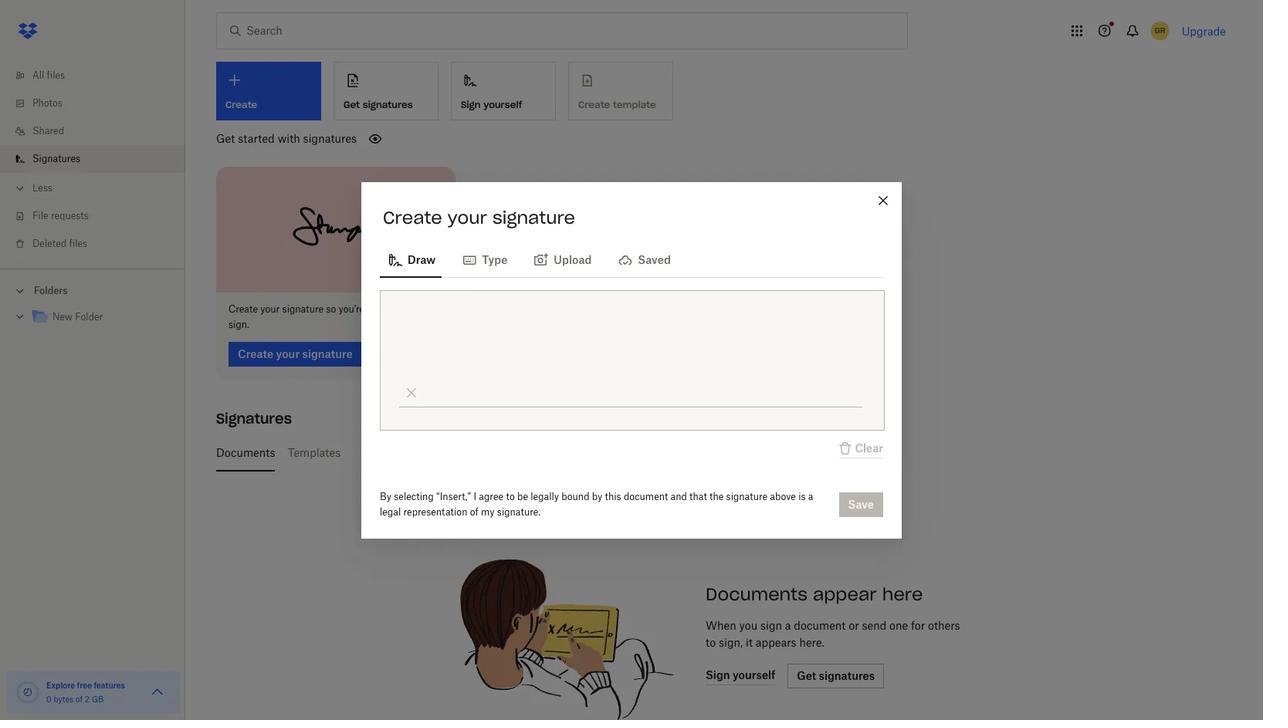 Task type: locate. For each thing, give the bounding box(es) containing it.
you're
[[339, 303, 365, 315]]

documents left templates
[[216, 446, 275, 459]]

a right sign
[[785, 619, 791, 632]]

for
[[911, 619, 925, 632]]

signature inside create your signature so you're always ready to sign.
[[282, 303, 324, 315]]

or
[[849, 619, 859, 632]]

tab list inside create your signature dialog
[[380, 241, 883, 278]]

0 horizontal spatial your
[[260, 303, 280, 315]]

document inside 'by selecting "insert," i agree to be legally bound by this document and that the signature above is a legal representation of my signature.'
[[624, 491, 668, 502]]

of left 2
[[76, 695, 83, 704]]

1 vertical spatial signatures
[[303, 132, 357, 145]]

your for create your signature so you're always ready to sign.
[[260, 303, 280, 315]]

bound
[[562, 491, 589, 502]]

signature
[[493, 207, 575, 228], [282, 303, 324, 315], [726, 491, 768, 502]]

0 horizontal spatial create
[[229, 303, 258, 315]]

2 vertical spatial signature
[[726, 491, 768, 502]]

new
[[53, 311, 73, 323]]

a
[[808, 491, 813, 502], [785, 619, 791, 632]]

1 vertical spatial documents
[[706, 583, 808, 605]]

2
[[85, 695, 90, 704]]

1 vertical spatial to
[[506, 491, 515, 502]]

1 vertical spatial files
[[69, 238, 87, 249]]

features
[[94, 681, 125, 690]]

0 vertical spatial create
[[383, 207, 442, 228]]

get up get started with signatures
[[344, 99, 360, 110]]

documents for documents
[[216, 446, 275, 459]]

create inside create your signature dialog
[[383, 207, 442, 228]]

1 horizontal spatial signatures
[[363, 99, 413, 110]]

0 horizontal spatial get
[[216, 132, 235, 145]]

all
[[32, 69, 44, 81]]

your inside dialog
[[448, 207, 487, 228]]

0 horizontal spatial documents
[[216, 446, 275, 459]]

1 vertical spatial signature
[[282, 303, 324, 315]]

0 horizontal spatial of
[[76, 695, 83, 704]]

to inside create your signature so you're always ready to sign.
[[426, 303, 435, 315]]

documents
[[216, 446, 275, 459], [706, 583, 808, 605]]

0 horizontal spatial document
[[624, 491, 668, 502]]

your left so
[[260, 303, 280, 315]]

to down when
[[706, 636, 716, 649]]

0
[[46, 695, 52, 704]]

the
[[710, 491, 724, 502]]

when
[[706, 619, 736, 632]]

bytes
[[54, 695, 73, 704]]

0 vertical spatial of
[[470, 506, 479, 518]]

saved
[[638, 253, 671, 266]]

0 vertical spatial signatures
[[363, 99, 413, 110]]

0 horizontal spatial signature
[[282, 303, 324, 315]]

documents up you
[[706, 583, 808, 605]]

"insert,"
[[436, 491, 471, 502]]

list
[[0, 53, 185, 269]]

of
[[470, 506, 479, 518], [76, 695, 83, 704]]

a inside when you sign a document or send one for others to sign, it appears here.
[[785, 619, 791, 632]]

templates
[[288, 446, 341, 459]]

1 horizontal spatial of
[[470, 506, 479, 518]]

2 horizontal spatial signature
[[726, 491, 768, 502]]

by selecting "insert," i agree to be legally bound by this document and that the signature above is a legal representation of my signature.
[[380, 491, 813, 518]]

1 horizontal spatial files
[[69, 238, 87, 249]]

sign
[[760, 619, 782, 632]]

get left started at the top
[[216, 132, 235, 145]]

quota usage element
[[15, 680, 40, 705]]

1 horizontal spatial signature
[[493, 207, 575, 228]]

when you sign a document or send one for others to sign, it appears here.
[[706, 619, 960, 649]]

a right is
[[808, 491, 813, 502]]

1 vertical spatial signatures
[[216, 410, 292, 427]]

your
[[448, 207, 487, 228], [260, 303, 280, 315]]

1 vertical spatial create
[[229, 303, 258, 315]]

of inside explore free features 0 bytes of 2 gb
[[76, 695, 83, 704]]

create inside create your signature so you're always ready to sign.
[[229, 303, 258, 315]]

1 vertical spatial document
[[794, 619, 846, 632]]

0 vertical spatial documents
[[216, 446, 275, 459]]

sign yourself button
[[451, 62, 556, 120]]

create your signature dialog
[[361, 182, 902, 539]]

to left be
[[506, 491, 515, 502]]

create up draw
[[383, 207, 442, 228]]

1 vertical spatial your
[[260, 303, 280, 315]]

2 horizontal spatial to
[[706, 636, 716, 649]]

0 vertical spatial signature
[[493, 207, 575, 228]]

0 vertical spatial a
[[808, 491, 813, 502]]

by
[[380, 491, 391, 502]]

your inside create your signature so you're always ready to sign.
[[260, 303, 280, 315]]

1 vertical spatial of
[[76, 695, 83, 704]]

1 horizontal spatial create
[[383, 207, 442, 228]]

signatures down "shared"
[[32, 153, 80, 164]]

1 vertical spatial get
[[216, 132, 235, 145]]

with
[[278, 132, 300, 145]]

0 vertical spatial files
[[47, 69, 65, 81]]

0 horizontal spatial signatures
[[303, 132, 357, 145]]

all files
[[32, 69, 65, 81]]

1 vertical spatial tab list
[[216, 434, 1232, 471]]

1 horizontal spatial get
[[344, 99, 360, 110]]

1 horizontal spatial your
[[448, 207, 487, 228]]

to inside 'by selecting "insert," i agree to be legally bound by this document and that the signature above is a legal representation of my signature.'
[[506, 491, 515, 502]]

0 horizontal spatial files
[[47, 69, 65, 81]]

files right deleted
[[69, 238, 87, 249]]

get for get started with signatures
[[216, 132, 235, 145]]

appear
[[813, 583, 877, 605]]

document up here. on the right bottom of the page
[[794, 619, 846, 632]]

files right all
[[47, 69, 65, 81]]

get started with signatures
[[216, 132, 357, 145]]

1 horizontal spatial document
[[794, 619, 846, 632]]

create for create your signature
[[383, 207, 442, 228]]

0 horizontal spatial to
[[426, 303, 435, 315]]

sign,
[[719, 636, 743, 649]]

new folder
[[53, 311, 103, 323]]

create your signature so you're always ready to sign.
[[229, 303, 435, 330]]

tab list containing draw
[[380, 241, 883, 278]]

tab list
[[380, 241, 883, 278], [216, 434, 1232, 471]]

templates tab
[[288, 434, 341, 471]]

signature left so
[[282, 303, 324, 315]]

signatures
[[363, 99, 413, 110], [303, 132, 357, 145]]

to right the ready
[[426, 303, 435, 315]]

0 horizontal spatial signatures
[[32, 153, 80, 164]]

signatures up the documents tab on the bottom of page
[[216, 410, 292, 427]]

signatures
[[32, 153, 80, 164], [216, 410, 292, 427]]

1 horizontal spatial signatures
[[216, 410, 292, 427]]

file
[[32, 210, 48, 222]]

1 vertical spatial a
[[785, 619, 791, 632]]

document right this
[[624, 491, 668, 502]]

get
[[344, 99, 360, 110], [216, 132, 235, 145]]

document
[[624, 491, 668, 502], [794, 619, 846, 632]]

2 vertical spatial to
[[706, 636, 716, 649]]

create for create your signature so you're always ready to sign.
[[229, 303, 258, 315]]

less image
[[12, 181, 28, 196]]

signatures inside signatures link
[[32, 153, 80, 164]]

signatures list item
[[0, 145, 185, 173]]

your up 'type'
[[448, 207, 487, 228]]

1 horizontal spatial documents
[[706, 583, 808, 605]]

file requests link
[[12, 202, 185, 230]]

signature up upload
[[493, 207, 575, 228]]

of left the my
[[470, 506, 479, 518]]

signature right the
[[726, 491, 768, 502]]

files
[[47, 69, 65, 81], [69, 238, 87, 249]]

others
[[928, 619, 960, 632]]

1 horizontal spatial a
[[808, 491, 813, 502]]

my
[[481, 506, 495, 518]]

0 vertical spatial document
[[624, 491, 668, 502]]

so
[[326, 303, 336, 315]]

folder
[[75, 311, 103, 323]]

get inside button
[[344, 99, 360, 110]]

signature for create your signature
[[493, 207, 575, 228]]

files for all files
[[47, 69, 65, 81]]

0 vertical spatial to
[[426, 303, 435, 315]]

to
[[426, 303, 435, 315], [506, 491, 515, 502], [706, 636, 716, 649]]

documents tab
[[216, 434, 275, 471]]

0 vertical spatial get
[[344, 99, 360, 110]]

always
[[367, 303, 397, 315]]

0 vertical spatial your
[[448, 207, 487, 228]]

folders
[[34, 285, 68, 296]]

is
[[798, 491, 806, 502]]

here.
[[799, 636, 825, 649]]

you
[[739, 619, 758, 632]]

representation
[[403, 506, 467, 518]]

0 vertical spatial tab list
[[380, 241, 883, 278]]

create up 'sign.' on the left of page
[[229, 303, 258, 315]]

0 vertical spatial signatures
[[32, 153, 80, 164]]

1 horizontal spatial to
[[506, 491, 515, 502]]

by
[[592, 491, 602, 502]]

0 horizontal spatial a
[[785, 619, 791, 632]]



Task type: describe. For each thing, give the bounding box(es) containing it.
folders button
[[0, 279, 185, 302]]

sign.
[[229, 319, 249, 330]]

free
[[77, 681, 92, 690]]

here
[[882, 583, 923, 605]]

requests
[[51, 210, 89, 222]]

to inside when you sign a document or send one for others to sign, it appears here.
[[706, 636, 716, 649]]

new folder link
[[31, 307, 173, 328]]

that
[[690, 491, 707, 502]]

shared link
[[12, 117, 185, 145]]

photos
[[32, 97, 63, 109]]

get signatures
[[344, 99, 413, 110]]

selecting
[[394, 491, 434, 502]]

tab list containing documents
[[216, 434, 1232, 471]]

dropbox image
[[12, 15, 43, 46]]

upgrade link
[[1182, 24, 1226, 37]]

deleted files link
[[12, 230, 185, 258]]

upgrade
[[1182, 24, 1226, 37]]

your for create your signature
[[448, 207, 487, 228]]

send
[[862, 619, 887, 632]]

shared
[[32, 125, 64, 137]]

and
[[671, 491, 687, 502]]

list containing all files
[[0, 53, 185, 269]]

legally
[[531, 491, 559, 502]]

this
[[605, 491, 621, 502]]

signatures link
[[12, 145, 185, 173]]

get signatures button
[[334, 62, 439, 120]]

explore
[[46, 681, 75, 690]]

explore free features 0 bytes of 2 gb
[[46, 681, 125, 704]]

upload
[[554, 253, 592, 266]]

one
[[889, 619, 908, 632]]

files for deleted files
[[69, 238, 87, 249]]

create your signature
[[383, 207, 575, 228]]

it
[[746, 636, 753, 649]]

above
[[770, 491, 796, 502]]

a inside 'by selecting "insert," i agree to be legally bound by this document and that the signature above is a legal representation of my signature.'
[[808, 491, 813, 502]]

signatures inside get signatures button
[[363, 99, 413, 110]]

appears
[[756, 636, 797, 649]]

file requests
[[32, 210, 89, 222]]

i
[[474, 491, 476, 502]]

deleted files
[[32, 238, 87, 249]]

get for get signatures
[[344, 99, 360, 110]]

started
[[238, 132, 275, 145]]

gb
[[92, 695, 104, 704]]

deleted
[[32, 238, 67, 249]]

sign yourself
[[461, 99, 522, 110]]

legal
[[380, 506, 401, 518]]

draw
[[408, 253, 436, 266]]

document inside when you sign a document or send one for others to sign, it appears here.
[[794, 619, 846, 632]]

type
[[482, 253, 508, 266]]

signature inside 'by selecting "insert," i agree to be legally bound by this document and that the signature above is a legal representation of my signature.'
[[726, 491, 768, 502]]

be
[[517, 491, 528, 502]]

less
[[32, 182, 53, 194]]

ready
[[399, 303, 424, 315]]

of inside 'by selecting "insert," i agree to be legally bound by this document and that the signature above is a legal representation of my signature.'
[[470, 506, 479, 518]]

signature.
[[497, 506, 541, 518]]

all files link
[[12, 62, 185, 90]]

sign
[[461, 99, 481, 110]]

signature for create your signature so you're always ready to sign.
[[282, 303, 324, 315]]

yourself
[[483, 99, 522, 110]]

agree
[[479, 491, 504, 502]]

documents for documents appear here
[[706, 583, 808, 605]]

photos link
[[12, 90, 185, 117]]

documents appear here
[[706, 583, 923, 605]]



Task type: vqa. For each thing, say whether or not it's contained in the screenshot.
GET
yes



